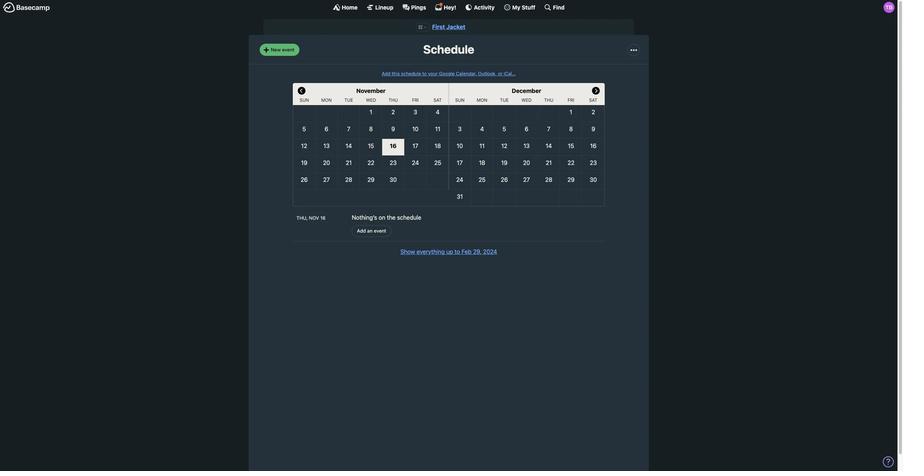 Task type: vqa. For each thing, say whether or not it's contained in the screenshot.
jared davis icon
no



Task type: locate. For each thing, give the bounding box(es) containing it.
1 horizontal spatial mon
[[477, 98, 488, 103]]

sat for december
[[589, 98, 598, 103]]

2 tue from the left
[[500, 98, 509, 103]]

0 horizontal spatial tue
[[345, 98, 353, 103]]

wed down 'november'
[[366, 98, 376, 103]]

add left the an
[[357, 228, 366, 234]]

wed for december
[[522, 98, 532, 103]]

first
[[432, 24, 445, 30]]

to
[[422, 71, 427, 76], [455, 249, 460, 255]]

29,
[[473, 249, 482, 255]]

event
[[282, 47, 294, 53], [374, 228, 386, 234]]

add this schedule to your google calendar, outlook, or ical…
[[382, 71, 516, 76]]

to right 'up'
[[455, 249, 460, 255]]

0 vertical spatial to
[[422, 71, 427, 76]]

2 thu from the left
[[544, 98, 554, 103]]

1 horizontal spatial tue
[[500, 98, 509, 103]]

1 horizontal spatial add
[[382, 71, 391, 76]]

0 horizontal spatial to
[[422, 71, 427, 76]]

0 horizontal spatial add
[[357, 228, 366, 234]]

feb
[[462, 249, 472, 255]]

thu
[[389, 98, 398, 103], [544, 98, 554, 103]]

1 mon from the left
[[321, 98, 332, 103]]

1 wed from the left
[[366, 98, 376, 103]]

1 sun from the left
[[300, 98, 309, 103]]

1 tue from the left
[[345, 98, 353, 103]]

thu for november
[[389, 98, 398, 103]]

sun for december
[[455, 98, 465, 103]]

to left your
[[422, 71, 427, 76]]

2 mon from the left
[[477, 98, 488, 103]]

wed down december
[[522, 98, 532, 103]]

1 sat from the left
[[434, 98, 442, 103]]

0 horizontal spatial fri
[[412, 98, 419, 103]]

schedule right the
[[397, 215, 421, 221]]

1 horizontal spatial wed
[[522, 98, 532, 103]]

my stuff
[[512, 4, 536, 10]]

2024
[[483, 249, 497, 255]]

1 horizontal spatial fri
[[568, 98, 575, 103]]

0 vertical spatial add
[[382, 71, 391, 76]]

0 horizontal spatial event
[[282, 47, 294, 53]]

mon
[[321, 98, 332, 103], [477, 98, 488, 103]]

1 vertical spatial event
[[374, 228, 386, 234]]

1 horizontal spatial event
[[374, 228, 386, 234]]

everything
[[417, 249, 445, 255]]

new event link
[[260, 44, 300, 56]]

lineup link
[[367, 4, 394, 11]]

schedule
[[401, 71, 421, 76], [397, 215, 421, 221]]

add an event link
[[352, 225, 391, 237]]

mon for november
[[321, 98, 332, 103]]

hey!
[[444, 4, 456, 10]]

0 horizontal spatial sun
[[300, 98, 309, 103]]

activity
[[474, 4, 495, 10]]

16
[[320, 216, 326, 221]]

first jacket
[[432, 24, 466, 30]]

pings
[[411, 4, 426, 10]]

event inside new event link
[[282, 47, 294, 53]]

1 thu from the left
[[389, 98, 398, 103]]

1 horizontal spatial to
[[455, 249, 460, 255]]

2 wed from the left
[[522, 98, 532, 103]]

show        everything      up to        feb 29, 2024 button
[[401, 248, 497, 257]]

find button
[[544, 4, 565, 11]]

sun
[[300, 98, 309, 103], [455, 98, 465, 103]]

fri
[[412, 98, 419, 103], [568, 98, 575, 103]]

nothing's
[[352, 215, 377, 221]]

2 fri from the left
[[568, 98, 575, 103]]

wed
[[366, 98, 376, 103], [522, 98, 532, 103]]

thu for december
[[544, 98, 554, 103]]

add
[[382, 71, 391, 76], [357, 228, 366, 234]]

event right the an
[[374, 228, 386, 234]]

your
[[428, 71, 438, 76]]

home link
[[333, 4, 358, 11]]

tue
[[345, 98, 353, 103], [500, 98, 509, 103]]

1 vertical spatial add
[[357, 228, 366, 234]]

schedule right this
[[401, 71, 421, 76]]

this
[[392, 71, 400, 76]]

sat
[[434, 98, 442, 103], [589, 98, 598, 103]]

1 horizontal spatial sun
[[455, 98, 465, 103]]

2 sun from the left
[[455, 98, 465, 103]]

1 horizontal spatial sat
[[589, 98, 598, 103]]

0 horizontal spatial sat
[[434, 98, 442, 103]]

to for up
[[455, 249, 460, 255]]

up
[[446, 249, 453, 255]]

1 fri from the left
[[412, 98, 419, 103]]

add an event
[[357, 228, 386, 234]]

0 horizontal spatial wed
[[366, 98, 376, 103]]

add left this
[[382, 71, 391, 76]]

2 sat from the left
[[589, 98, 598, 103]]

activity link
[[465, 4, 495, 11]]

to inside button
[[455, 249, 460, 255]]

event inside add an event link
[[374, 228, 386, 234]]

event right new
[[282, 47, 294, 53]]

1 vertical spatial to
[[455, 249, 460, 255]]

0 horizontal spatial mon
[[321, 98, 332, 103]]

0 vertical spatial event
[[282, 47, 294, 53]]

1 horizontal spatial thu
[[544, 98, 554, 103]]

0 horizontal spatial thu
[[389, 98, 398, 103]]



Task type: describe. For each thing, give the bounding box(es) containing it.
show
[[401, 249, 415, 255]]

schedule
[[423, 42, 474, 56]]

nov
[[309, 216, 319, 221]]

switch accounts image
[[3, 2, 50, 13]]

add for add an event
[[357, 228, 366, 234]]

1 vertical spatial schedule
[[397, 215, 421, 221]]

mon for december
[[477, 98, 488, 103]]

0 vertical spatial schedule
[[401, 71, 421, 76]]

add for add this schedule to your google calendar, outlook, or ical…
[[382, 71, 391, 76]]

december
[[512, 88, 541, 94]]

wed for november
[[366, 98, 376, 103]]

outlook,
[[478, 71, 497, 76]]

my stuff button
[[504, 4, 536, 11]]

new event
[[271, 47, 294, 53]]

thu,
[[297, 216, 308, 221]]

main element
[[0, 0, 898, 14]]

november
[[356, 88, 386, 94]]

an
[[367, 228, 373, 234]]

my
[[512, 4, 521, 10]]

add this schedule to your google calendar, outlook, or ical… link
[[382, 71, 516, 76]]

or
[[498, 71, 503, 76]]

ical…
[[504, 71, 516, 76]]

home
[[342, 4, 358, 10]]

google
[[439, 71, 455, 76]]

new
[[271, 47, 281, 53]]

on
[[379, 215, 386, 221]]

stuff
[[522, 4, 536, 10]]

to for schedule
[[422, 71, 427, 76]]

thu, nov 16
[[297, 216, 326, 221]]

tue for december
[[500, 98, 509, 103]]

nothing's on the schedule
[[352, 215, 421, 221]]

lineup
[[375, 4, 394, 10]]

calendar,
[[456, 71, 477, 76]]

fri for december
[[568, 98, 575, 103]]

sun for november
[[300, 98, 309, 103]]

first jacket link
[[432, 24, 466, 30]]

jacket
[[447, 24, 466, 30]]

pings button
[[402, 4, 426, 11]]

tyler black image
[[884, 2, 895, 13]]

the
[[387, 215, 396, 221]]

fri for november
[[412, 98, 419, 103]]

sat for november
[[434, 98, 442, 103]]

show        everything      up to        feb 29, 2024
[[401, 249, 497, 255]]

tue for november
[[345, 98, 353, 103]]

hey! button
[[435, 3, 456, 11]]

find
[[553, 4, 565, 10]]



